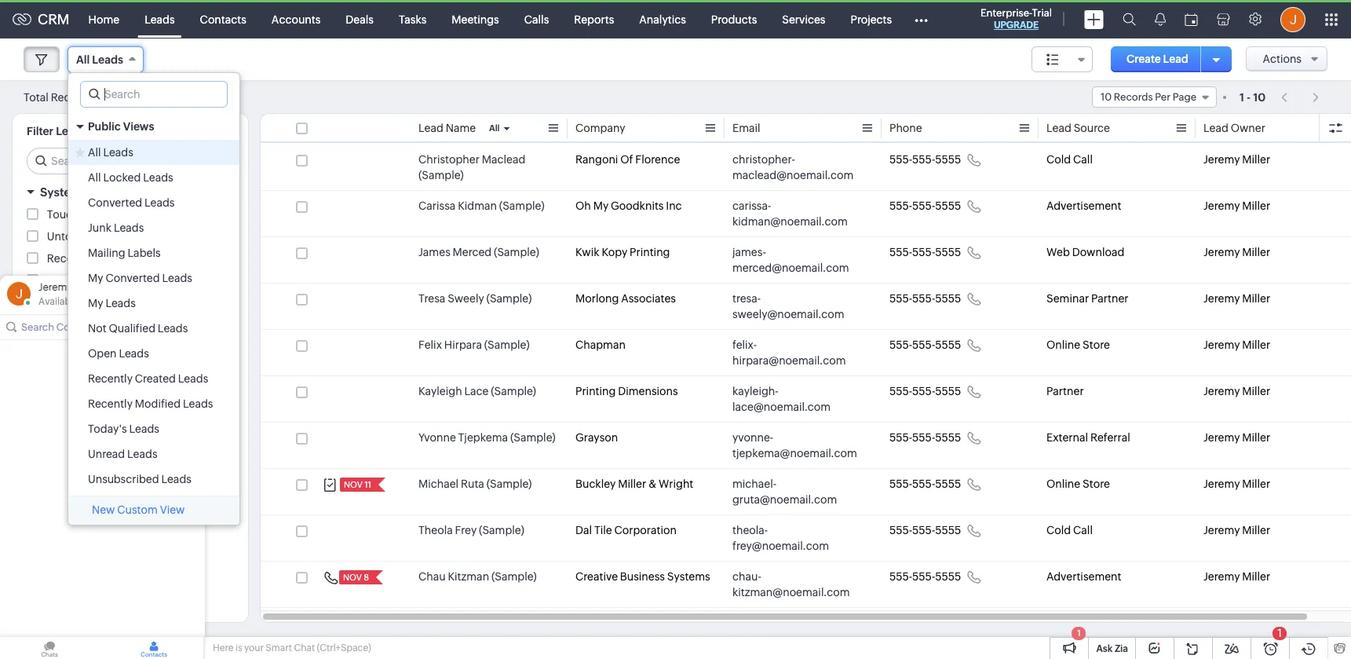 Task type: vqa. For each thing, say whether or not it's contained in the screenshot.
chau- kitzman@noemail.com's Miller
yes



Task type: locate. For each thing, give the bounding box(es) containing it.
555-555-5555 for tresa- sweely@noemail.com
[[890, 292, 962, 305]]

1 call from the top
[[1074, 153, 1093, 166]]

leads down qualified
[[119, 347, 149, 360]]

(sample) down the christopher
[[419, 169, 464, 181]]

felix- hirpara@noemail.com link
[[733, 337, 859, 368]]

records inside field
[[1114, 91, 1153, 103]]

10 up source
[[1101, 91, 1112, 103]]

unread leads
[[88, 448, 158, 460]]

0 vertical spatial locked
[[103, 171, 141, 184]]

online store down external referral
[[1047, 478, 1110, 490]]

1 horizontal spatial company
[[576, 122, 626, 134]]

online store for felix- hirpara@noemail.com
[[1047, 339, 1110, 351]]

records up junk leads
[[94, 208, 136, 221]]

8 555-555-5555 from the top
[[890, 478, 962, 490]]

1 online store from the top
[[1047, 339, 1110, 351]]

records
[[51, 91, 93, 103], [1114, 91, 1153, 103], [94, 208, 136, 221], [107, 230, 149, 243], [88, 274, 130, 287]]

company up the rangoni
[[576, 122, 626, 134]]

recently inside option
[[88, 397, 133, 410]]

jeremy miller for felix- hirpara@noemail.com
[[1204, 339, 1271, 351]]

profile element
[[1272, 0, 1316, 38]]

calendar image
[[1185, 13, 1199, 26]]

tjepkema
[[458, 431, 508, 444]]

latest
[[47, 318, 78, 331]]

locked down related in the left top of the page
[[47, 296, 85, 309]]

felix hirpara (sample) link
[[419, 337, 530, 353]]

printing
[[630, 246, 670, 258], [576, 385, 616, 397]]

10 Records Per Page field
[[1093, 86, 1217, 108]]

(sample) for carissa kidman (sample)
[[499, 200, 545, 212]]

0 vertical spatial filter
[[27, 125, 54, 137]]

0 vertical spatial cold
[[1047, 153, 1072, 166]]

0 vertical spatial partner
[[1092, 292, 1129, 305]]

advertisement up web download
[[1047, 200, 1122, 212]]

records up mailing labels
[[107, 230, 149, 243]]

rangoni of florence
[[576, 153, 680, 166]]

jeremy miller for michael- gruta@noemail.com
[[1204, 478, 1271, 490]]

9 5555 from the top
[[936, 524, 962, 536]]

records up filter leads by
[[51, 91, 93, 103]]

lace@noemail.com
[[733, 401, 831, 413]]

call
[[1074, 153, 1093, 166], [1074, 524, 1093, 536]]

1 555-555-5555 from the top
[[890, 153, 962, 166]]

christopher- maclead@noemail.com link
[[733, 152, 859, 183]]

advertisement for carissa- kidman@noemail.com
[[1047, 200, 1122, 212]]

2 online store from the top
[[1047, 478, 1110, 490]]

lead left source
[[1047, 122, 1072, 134]]

10 inside total records 10
[[95, 92, 107, 103]]

all up total records 10
[[76, 53, 90, 66]]

record
[[47, 252, 84, 265]]

(sample) for yvonne tjepkema (sample)
[[510, 431, 556, 444]]

cold for christopher- maclead@noemail.com
[[1047, 153, 1072, 166]]

converted up converted contact
[[47, 503, 101, 515]]

2 cold from the top
[[1047, 524, 1072, 536]]

total
[[24, 91, 49, 103]]

(sample) right tjepkema
[[510, 431, 556, 444]]

(sample) right kidman
[[499, 200, 545, 212]]

hirpara@noemail.com
[[733, 354, 846, 367]]

store down external referral
[[1083, 478, 1110, 490]]

1 vertical spatial email
[[80, 318, 108, 331]]

0 vertical spatial recently
[[88, 372, 133, 385]]

records for total
[[51, 91, 93, 103]]

filter for filter by fields
[[40, 414, 69, 427]]

online store
[[1047, 339, 1110, 351], [1047, 478, 1110, 490]]

all down 'by'
[[88, 146, 101, 159]]

meetings link
[[439, 0, 512, 38]]

1 vertical spatial cold call
[[1047, 524, 1093, 536]]

leads up my leads option at the top of the page
[[162, 272, 192, 284]]

converted down mailing labels
[[106, 272, 160, 284]]

michael ruta (sample)
[[419, 478, 532, 490]]

yvonne-
[[733, 431, 774, 444]]

michael
[[419, 478, 459, 490]]

tasks link
[[386, 0, 439, 38]]

nov for michael
[[344, 480, 363, 489]]

gruta@noemail.com
[[733, 493, 837, 506]]

online store for michael- gruta@noemail.com
[[1047, 478, 1110, 490]]

crm
[[38, 11, 70, 27]]

felix-
[[733, 339, 757, 351]]

my down record action
[[88, 272, 103, 284]]

(sample) inside "link"
[[510, 431, 556, 444]]

2 horizontal spatial 1
[[1278, 627, 1283, 639]]

1 vertical spatial nov
[[343, 573, 362, 582]]

1 vertical spatial printing
[[576, 385, 616, 397]]

carissa
[[419, 200, 456, 212]]

miller for yvonne- tjepkema@noemail.com
[[1243, 431, 1271, 444]]

Search Contacts text field
[[21, 315, 185, 339]]

kidman
[[458, 200, 497, 212]]

store for michael- gruta@noemail.com
[[1083, 478, 1110, 490]]

fields
[[88, 414, 121, 427]]

action up related records action
[[86, 252, 120, 265]]

10 5555 from the top
[[936, 570, 962, 583]]

open
[[88, 347, 117, 360]]

6 555-555-5555 from the top
[[890, 385, 962, 397]]

jeremy for chau- kitzman@noemail.com
[[1204, 570, 1241, 583]]

7 5555 from the top
[[936, 431, 962, 444]]

ask zia
[[1097, 643, 1129, 654]]

row group containing christopher maclead (sample)
[[261, 145, 1352, 608]]

1 vertical spatial action
[[132, 274, 166, 287]]

navigation
[[1274, 86, 1328, 108]]

All Leads field
[[68, 46, 144, 73]]

recently modified leads option
[[68, 391, 240, 416]]

lead left name
[[419, 122, 444, 134]]

home
[[88, 13, 120, 26]]

(sample) for tresa sweely (sample)
[[487, 292, 532, 305]]

1 cold call from the top
[[1047, 153, 1093, 166]]

2 online from the top
[[1047, 478, 1081, 490]]

nov left 11
[[344, 480, 363, 489]]

web
[[1047, 246, 1070, 258]]

my leads
[[88, 297, 136, 309]]

size image
[[1047, 53, 1060, 67]]

3 5555 from the top
[[936, 246, 962, 258]]

chapman
[[576, 339, 626, 351]]

status
[[110, 318, 143, 331]]

mailing labels
[[88, 247, 161, 259]]

1 horizontal spatial partner
[[1092, 292, 1129, 305]]

miller
[[1243, 153, 1271, 166], [1243, 200, 1271, 212], [1243, 246, 1271, 258], [74, 281, 101, 293], [1243, 292, 1271, 305], [1243, 339, 1271, 351], [1243, 385, 1271, 397], [1243, 431, 1271, 444], [618, 478, 647, 490], [1243, 478, 1271, 490], [1243, 524, 1271, 536], [1243, 570, 1271, 583]]

view
[[160, 503, 185, 516]]

1 horizontal spatial 10
[[1101, 91, 1112, 103]]

1 horizontal spatial email
[[733, 122, 761, 134]]

call for christopher- maclead@noemail.com
[[1074, 153, 1093, 166]]

all inside 'option'
[[88, 146, 101, 159]]

here is your smart chat (ctrl+space)
[[213, 643, 371, 654]]

dal
[[576, 524, 592, 536]]

printing right kopy at the left top of page
[[630, 246, 670, 258]]

10 555-555-5555 from the top
[[890, 570, 962, 583]]

2 vertical spatial my
[[88, 297, 103, 309]]

open leads
[[88, 347, 149, 360]]

leads down home link
[[92, 53, 123, 66]]

home link
[[76, 0, 132, 38]]

recently inside 'option'
[[88, 372, 133, 385]]

0 horizontal spatial locked
[[47, 296, 85, 309]]

converted up junk leads
[[88, 196, 142, 209]]

analytics
[[640, 13, 686, 26]]

lead for lead owner
[[1204, 122, 1229, 134]]

actions
[[1263, 53, 1302, 65]]

miller for carissa- kidman@noemail.com
[[1243, 200, 1271, 212]]

(sample) for christopher maclead (sample)
[[419, 169, 464, 181]]

my right the oh
[[594, 200, 609, 212]]

jeremy miller for tresa- sweely@noemail.com
[[1204, 292, 1271, 305]]

5 555-555-5555 from the top
[[890, 339, 962, 351]]

recently down open
[[88, 372, 133, 385]]

today's
[[88, 423, 127, 435]]

(sample) right merced
[[494, 246, 539, 258]]

5555 for carissa- kidman@noemail.com
[[936, 200, 962, 212]]

0 horizontal spatial partner
[[1047, 385, 1084, 397]]

2 store from the top
[[1083, 478, 1110, 490]]

miller for kayleigh- lace@noemail.com
[[1243, 385, 1271, 397]]

creative
[[576, 570, 618, 583]]

lead left owner
[[1204, 122, 1229, 134]]

partner right the "seminar"
[[1092, 292, 1129, 305]]

download
[[1073, 246, 1125, 258]]

created
[[135, 372, 176, 385]]

cold
[[1047, 153, 1072, 166], [1047, 524, 1072, 536]]

10 right -
[[1254, 91, 1266, 103]]

smart
[[266, 643, 292, 654]]

kwik
[[576, 246, 600, 258]]

lead right the create
[[1164, 53, 1189, 65]]

create menu image
[[1085, 10, 1104, 29]]

555-555-5555 for yvonne- tjepkema@noemail.com
[[890, 431, 962, 444]]

online down external
[[1047, 478, 1081, 490]]

all inside option
[[88, 171, 101, 184]]

locked inside option
[[103, 171, 141, 184]]

2 horizontal spatial 10
[[1254, 91, 1266, 103]]

tresa- sweely@noemail.com
[[733, 292, 845, 320]]

michael- gruta@noemail.com link
[[733, 476, 859, 507]]

(sample) inside christopher maclead (sample)
[[419, 169, 464, 181]]

1 vertical spatial store
[[1083, 478, 1110, 490]]

felix- hirpara@noemail.com
[[733, 339, 846, 367]]

carissa- kidman@noemail.com
[[733, 200, 848, 228]]

action up my leads option at the top of the page
[[132, 274, 166, 287]]

chau-
[[733, 570, 762, 583]]

online for michael- gruta@noemail.com
[[1047, 478, 1081, 490]]

cold for theola- frey@noemail.com
[[1047, 524, 1072, 536]]

(sample) right frey on the bottom of page
[[479, 524, 525, 536]]

1 vertical spatial filter
[[40, 414, 69, 427]]

5555
[[936, 153, 962, 166], [936, 200, 962, 212], [936, 246, 962, 258], [936, 292, 962, 305], [936, 339, 962, 351], [936, 385, 962, 397], [936, 431, 962, 444], [936, 478, 962, 490], [936, 524, 962, 536], [936, 570, 962, 583]]

1 vertical spatial call
[[1074, 524, 1093, 536]]

filter left by
[[40, 414, 69, 427]]

cold call for theola- frey@noemail.com
[[1047, 524, 1093, 536]]

5555 for christopher- maclead@noemail.com
[[936, 153, 962, 166]]

555-555-5555 for christopher- maclead@noemail.com
[[890, 153, 962, 166]]

system
[[40, 185, 82, 199]]

(sample) right 'lace'
[[491, 385, 536, 397]]

michael- gruta@noemail.com
[[733, 478, 837, 506]]

company down city
[[47, 481, 97, 493]]

mailing labels option
[[68, 240, 240, 265]]

locked up defined at the top of the page
[[103, 171, 141, 184]]

signals element
[[1146, 0, 1176, 38]]

enterprise-
[[981, 7, 1033, 19]]

all locked leads option
[[68, 165, 240, 190]]

christopher maclead (sample)
[[419, 153, 526, 181]]

search image
[[1123, 13, 1137, 26]]

all leads inside 'field'
[[76, 53, 123, 66]]

dimensions
[[618, 385, 678, 397]]

leads right created
[[178, 372, 208, 385]]

public views button
[[68, 113, 240, 140]]

leads down public views
[[103, 146, 133, 159]]

1 vertical spatial locked
[[47, 296, 85, 309]]

9 555-555-5555 from the top
[[890, 524, 962, 536]]

external
[[1047, 431, 1089, 444]]

profile image
[[1281, 7, 1306, 32]]

0 horizontal spatial 10
[[95, 92, 107, 103]]

5 5555 from the top
[[936, 339, 962, 351]]

1 vertical spatial online
[[1047, 478, 1081, 490]]

555-555-5555
[[890, 153, 962, 166], [890, 200, 962, 212], [890, 246, 962, 258], [890, 292, 962, 305], [890, 339, 962, 351], [890, 385, 962, 397], [890, 431, 962, 444], [890, 478, 962, 490], [890, 524, 962, 536], [890, 570, 962, 583]]

campaigns
[[47, 384, 106, 397]]

christopher-
[[733, 153, 796, 166]]

1 horizontal spatial printing
[[630, 246, 670, 258]]

1 online from the top
[[1047, 339, 1081, 351]]

10 for total records 10
[[95, 92, 107, 103]]

frey@noemail.com
[[733, 540, 829, 552]]

filter inside dropdown button
[[40, 414, 69, 427]]

(sample) for james merced (sample)
[[494, 246, 539, 258]]

untouched
[[47, 230, 104, 243]]

all
[[76, 53, 90, 66], [489, 123, 500, 133], [88, 146, 101, 159], [88, 171, 101, 184]]

phone
[[890, 122, 923, 134]]

email up christopher-
[[733, 122, 761, 134]]

locked
[[103, 171, 141, 184], [47, 296, 85, 309]]

nov left 8
[[343, 573, 362, 582]]

kayleigh- lace@noemail.com
[[733, 385, 831, 413]]

1 horizontal spatial action
[[132, 274, 166, 287]]

1 cold from the top
[[1047, 153, 1072, 166]]

2 cold call from the top
[[1047, 524, 1093, 536]]

1 advertisement from the top
[[1047, 200, 1122, 212]]

store down seminar partner
[[1083, 339, 1110, 351]]

unsubscribed
[[88, 473, 159, 485]]

4 555-555-5555 from the top
[[890, 292, 962, 305]]

row group
[[261, 145, 1352, 608]]

all leads option
[[68, 140, 240, 165]]

touched
[[47, 208, 92, 221]]

tresa sweely (sample) link
[[419, 291, 532, 306]]

(sample) right hirpara
[[484, 339, 530, 351]]

leads up the 'status'
[[106, 297, 136, 309]]

1 vertical spatial advertisement
[[1047, 570, 1122, 583]]

nov 11
[[344, 480, 372, 489]]

3 555-555-5555 from the top
[[890, 246, 962, 258]]

0 horizontal spatial company
[[47, 481, 97, 493]]

partner up external
[[1047, 385, 1084, 397]]

converted for converted account
[[47, 503, 101, 515]]

(sample) right kitzman
[[492, 570, 537, 583]]

0 vertical spatial online store
[[1047, 339, 1110, 351]]

10 up public
[[95, 92, 107, 103]]

8 5555 from the top
[[936, 478, 962, 490]]

(sample) for michael ruta (sample)
[[487, 478, 532, 490]]

online store down seminar partner
[[1047, 339, 1110, 351]]

1 vertical spatial all leads
[[88, 146, 133, 159]]

None field
[[1032, 46, 1093, 72]]

1 5555 from the top
[[936, 153, 962, 166]]

filter
[[27, 125, 54, 137], [40, 414, 69, 427]]

2 call from the top
[[1074, 524, 1093, 536]]

records up my leads
[[88, 274, 130, 287]]

4 5555 from the top
[[936, 292, 962, 305]]

my up latest email status
[[88, 297, 103, 309]]

nov 8
[[343, 573, 369, 582]]

online down the "seminar"
[[1047, 339, 1081, 351]]

10
[[1254, 91, 1266, 103], [1101, 91, 1112, 103], [95, 92, 107, 103]]

theola- frey@noemail.com
[[733, 524, 829, 552]]

records left the per
[[1114, 91, 1153, 103]]

unsubscribed leads option
[[68, 467, 240, 492]]

0 vertical spatial all leads
[[76, 53, 123, 66]]

7 555-555-5555 from the top
[[890, 431, 962, 444]]

1 horizontal spatial locked
[[103, 171, 141, 184]]

jeremy for yvonne- tjepkema@noemail.com
[[1204, 431, 1241, 444]]

6 5555 from the top
[[936, 385, 962, 397]]

(sample) right sweely
[[487, 292, 532, 305]]

public
[[88, 120, 121, 133]]

all up system defined filters
[[88, 171, 101, 184]]

miller for christopher- maclead@noemail.com
[[1243, 153, 1271, 166]]

services
[[783, 13, 826, 26]]

converted leads option
[[68, 190, 240, 215]]

(sample) right ruta
[[487, 478, 532, 490]]

contacts image
[[104, 637, 203, 659]]

leads down converted leads
[[114, 221, 144, 234]]

1 vertical spatial my
[[88, 272, 103, 284]]

services link
[[770, 0, 838, 38]]

recently up the "fields"
[[88, 397, 133, 410]]

0 horizontal spatial action
[[86, 252, 120, 265]]

email down my leads
[[80, 318, 108, 331]]

chau- kitzman@noemail.com
[[733, 570, 850, 599]]

leads up view
[[161, 473, 192, 485]]

2 5555 from the top
[[936, 200, 962, 212]]

calls link
[[512, 0, 562, 38]]

0 vertical spatial online
[[1047, 339, 1081, 351]]

0 vertical spatial company
[[576, 122, 626, 134]]

0 vertical spatial call
[[1074, 153, 1093, 166]]

partner
[[1092, 292, 1129, 305], [1047, 385, 1084, 397]]

5555 for kayleigh- lace@noemail.com
[[936, 385, 962, 397]]

0 horizontal spatial printing
[[576, 385, 616, 397]]

city
[[47, 459, 67, 471]]

all leads down 'by'
[[88, 146, 133, 159]]

jeremy miller for kayleigh- lace@noemail.com
[[1204, 385, 1271, 397]]

2 advertisement from the top
[[1047, 570, 1122, 583]]

lead owner
[[1204, 122, 1266, 134]]

new
[[92, 503, 115, 516]]

10 for 1 - 10
[[1254, 91, 1266, 103]]

1 recently from the top
[[88, 372, 133, 385]]

maclead@noemail.com
[[733, 169, 854, 181]]

jeremy
[[1204, 153, 1241, 166], [1204, 200, 1241, 212], [1204, 246, 1241, 258], [38, 281, 72, 293], [1204, 292, 1241, 305], [1204, 339, 1241, 351], [1204, 385, 1241, 397], [1204, 431, 1241, 444], [1204, 478, 1241, 490], [1204, 524, 1241, 536], [1204, 570, 1241, 583]]

filter down total
[[27, 125, 54, 137]]

2 recently from the top
[[88, 397, 133, 410]]

advertisement up ask at the right bottom of the page
[[1047, 570, 1122, 583]]

1 vertical spatial company
[[47, 481, 97, 493]]

1 vertical spatial cold
[[1047, 524, 1072, 536]]

lead inside button
[[1164, 53, 1189, 65]]

2 555-555-5555 from the top
[[890, 200, 962, 212]]

leads inside 'field'
[[92, 53, 123, 66]]

5555 for michael- gruta@noemail.com
[[936, 478, 962, 490]]

advertisement
[[1047, 200, 1122, 212], [1047, 570, 1122, 583]]

0 vertical spatial advertisement
[[1047, 200, 1122, 212]]

1 vertical spatial online store
[[1047, 478, 1110, 490]]

printing up grayson
[[576, 385, 616, 397]]

all leads down home link
[[76, 53, 123, 66]]

miller for felix- hirpara@noemail.com
[[1243, 339, 1271, 351]]

converted down converted account
[[47, 525, 101, 537]]

0 vertical spatial nov
[[344, 480, 363, 489]]

1 vertical spatial recently
[[88, 397, 133, 410]]

0 vertical spatial cold call
[[1047, 153, 1093, 166]]

1 store from the top
[[1083, 339, 1110, 351]]

0 vertical spatial store
[[1083, 339, 1110, 351]]



Task type: describe. For each thing, give the bounding box(es) containing it.
miller for michael- gruta@noemail.com
[[1243, 478, 1271, 490]]

florence
[[636, 153, 680, 166]]

Other Modules field
[[905, 7, 939, 32]]

chau kitzman (sample)
[[419, 570, 537, 583]]

theola- frey@noemail.com link
[[733, 522, 859, 554]]

jeremy for theola- frey@noemail.com
[[1204, 524, 1241, 536]]

my for my leads
[[88, 297, 103, 309]]

recently for recently created leads
[[88, 372, 133, 385]]

morlong
[[576, 292, 619, 305]]

search element
[[1114, 0, 1146, 38]]

jeremy for carissa- kidman@noemail.com
[[1204, 200, 1241, 212]]

yvonne- tjepkema@noemail.com link
[[733, 430, 859, 461]]

hirpara
[[444, 339, 482, 351]]

0 vertical spatial email
[[733, 122, 761, 134]]

lead for lead name
[[419, 122, 444, 134]]

records for untouched
[[107, 230, 149, 243]]

(ctrl+space)
[[317, 643, 371, 654]]

leads up unsubscribed leads
[[127, 448, 158, 460]]

(sample) for theola frey (sample)
[[479, 524, 525, 536]]

0 vertical spatial action
[[86, 252, 120, 265]]

filter for filter leads by
[[27, 125, 54, 137]]

all inside 'field'
[[76, 53, 90, 66]]

james- merced@noemail.com
[[733, 246, 849, 274]]

lace
[[465, 385, 489, 397]]

nov 8 link
[[339, 570, 371, 584]]

by
[[89, 125, 102, 137]]

Search text field
[[27, 148, 236, 174]]

5555 for james- merced@noemail.com
[[936, 246, 962, 258]]

all leads inside 'option'
[[88, 146, 133, 159]]

(sample) for felix hirpara (sample)
[[484, 339, 530, 351]]

cold call for christopher- maclead@noemail.com
[[1047, 153, 1093, 166]]

jeremy miller for james- merced@noemail.com
[[1204, 246, 1271, 258]]

0 horizontal spatial 1
[[1078, 628, 1081, 638]]

labels
[[128, 247, 161, 259]]

tresa- sweely@noemail.com link
[[733, 291, 859, 322]]

0 vertical spatial printing
[[630, 246, 670, 258]]

store for felix- hirpara@noemail.com
[[1083, 339, 1110, 351]]

records for touched
[[94, 208, 136, 221]]

miller for chau- kitzman@noemail.com
[[1243, 570, 1271, 583]]

0 horizontal spatial email
[[80, 318, 108, 331]]

related
[[47, 274, 86, 287]]

junk leads option
[[68, 215, 240, 240]]

all locked leads
[[88, 171, 173, 184]]

buckley
[[576, 478, 616, 490]]

zia
[[1115, 643, 1129, 654]]

christopher maclead (sample) link
[[419, 152, 560, 183]]

call for theola- frey@noemail.com
[[1074, 524, 1093, 536]]

recently created leads option
[[68, 366, 240, 391]]

public views region
[[68, 140, 240, 492]]

11
[[365, 480, 372, 489]]

leads left 'by'
[[56, 125, 87, 137]]

annual revenue
[[47, 437, 130, 449]]

james merced (sample)
[[419, 246, 539, 258]]

page
[[1173, 91, 1197, 103]]

5555 for theola- frey@noemail.com
[[936, 524, 962, 536]]

555-555-5555 for kayleigh- lace@noemail.com
[[890, 385, 962, 397]]

miller for theola- frey@noemail.com
[[1243, 524, 1271, 536]]

filter leads by
[[27, 125, 102, 137]]

christopher- maclead@noemail.com
[[733, 153, 854, 181]]

referral
[[1091, 431, 1131, 444]]

555-555-5555 for carissa- kidman@noemail.com
[[890, 200, 962, 212]]

leads link
[[132, 0, 187, 38]]

projects
[[851, 13, 892, 26]]

miller for james- merced@noemail.com
[[1243, 246, 1271, 258]]

by
[[71, 414, 86, 427]]

custom
[[117, 503, 158, 516]]

all up maclead
[[489, 123, 500, 133]]

yvonne tjepkema (sample) link
[[419, 430, 556, 445]]

jeremy for christopher- maclead@noemail.com
[[1204, 153, 1241, 166]]

total records 10
[[24, 91, 107, 103]]

accounts link
[[259, 0, 333, 38]]

inc
[[666, 200, 682, 212]]

goodknits
[[611, 200, 664, 212]]

555-555-5555 for james- merced@noemail.com
[[890, 246, 962, 258]]

kwik kopy printing
[[576, 246, 670, 258]]

account
[[104, 503, 147, 515]]

new custom view
[[92, 503, 185, 516]]

accounts
[[272, 13, 321, 26]]

my for my converted leads
[[88, 272, 103, 284]]

recently modified leads
[[88, 397, 213, 410]]

junk leads
[[88, 221, 144, 234]]

5555 for chau- kitzman@noemail.com
[[936, 570, 962, 583]]

theola
[[419, 524, 453, 536]]

leads down my leads option at the top of the page
[[158, 322, 188, 335]]

of
[[621, 153, 633, 166]]

create lead button
[[1111, 46, 1205, 72]]

jeremy for tresa- sweely@noemail.com
[[1204, 292, 1241, 305]]

james- merced@noemail.com link
[[733, 244, 859, 276]]

mailing
[[88, 247, 125, 259]]

jeremy miller for carissa- kidman@noemail.com
[[1204, 200, 1271, 212]]

leads down the recently modified leads
[[129, 423, 159, 435]]

my converted leads option
[[68, 265, 240, 291]]

(sample) for chau kitzman (sample)
[[492, 570, 537, 583]]

leads right home
[[145, 13, 175, 26]]

Search text field
[[81, 82, 227, 107]]

my leads option
[[68, 291, 240, 316]]

chau kitzman (sample) link
[[419, 569, 537, 584]]

merced@noemail.com
[[733, 262, 849, 274]]

kayleigh lace (sample) link
[[419, 383, 536, 399]]

views
[[123, 120, 154, 133]]

advertisement for chau- kitzman@noemail.com
[[1047, 570, 1122, 583]]

leads up filters
[[143, 171, 173, 184]]

seminar
[[1047, 292, 1090, 305]]

jeremy for kayleigh- lace@noemail.com
[[1204, 385, 1241, 397]]

crm link
[[13, 11, 70, 27]]

converted contact
[[47, 525, 145, 537]]

buckley miller & wright
[[576, 478, 694, 490]]

annual
[[47, 437, 83, 449]]

5555 for tresa- sweely@noemail.com
[[936, 292, 962, 305]]

jeremy miller for yvonne- tjepkema@noemail.com
[[1204, 431, 1271, 444]]

reports link
[[562, 0, 627, 38]]

printing dimensions
[[576, 385, 678, 397]]

5555 for yvonne- tjepkema@noemail.com
[[936, 431, 962, 444]]

sweely
[[448, 292, 484, 305]]

records for related
[[88, 274, 130, 287]]

create
[[1127, 53, 1162, 65]]

seminar partner
[[1047, 292, 1129, 305]]

create menu element
[[1075, 0, 1114, 38]]

kitzman
[[448, 570, 489, 583]]

1 - 10
[[1240, 91, 1266, 103]]

signals image
[[1155, 13, 1166, 26]]

system defined filters button
[[13, 178, 248, 206]]

your
[[244, 643, 264, 654]]

(sample) for kayleigh lace (sample)
[[491, 385, 536, 397]]

touched records
[[47, 208, 136, 221]]

miller for tresa- sweely@noemail.com
[[1243, 292, 1271, 305]]

jeremy for felix- hirpara@noemail.com
[[1204, 339, 1241, 351]]

carissa kidman (sample) link
[[419, 198, 545, 214]]

theola-
[[733, 524, 768, 536]]

creative business systems
[[576, 570, 711, 583]]

jeremy for james- merced@noemail.com
[[1204, 246, 1241, 258]]

jeremy for michael- gruta@noemail.com
[[1204, 478, 1241, 490]]

555-555-5555 for felix- hirpara@noemail.com
[[890, 339, 962, 351]]

per
[[1156, 91, 1171, 103]]

nov for chau
[[343, 573, 362, 582]]

james merced (sample) link
[[419, 244, 539, 260]]

chats image
[[0, 637, 99, 659]]

1 horizontal spatial 1
[[1240, 91, 1245, 103]]

1 vertical spatial partner
[[1047, 385, 1084, 397]]

online for felix- hirpara@noemail.com
[[1047, 339, 1081, 351]]

0 vertical spatial my
[[594, 200, 609, 212]]

system defined filters
[[40, 185, 166, 199]]

meetings
[[452, 13, 499, 26]]

activities
[[47, 340, 94, 353]]

555-555-5555 for chau- kitzman@noemail.com
[[890, 570, 962, 583]]

systems
[[667, 570, 711, 583]]

kayleigh-
[[733, 385, 779, 397]]

555-555-5555 for theola- frey@noemail.com
[[890, 524, 962, 536]]

converted for converted leads
[[88, 196, 142, 209]]

tresa-
[[733, 292, 761, 305]]

felix hirpara (sample)
[[419, 339, 530, 351]]

lead for lead source
[[1047, 122, 1072, 134]]

jeremy miller for christopher- maclead@noemail.com
[[1204, 153, 1271, 166]]

records for 10
[[1114, 91, 1153, 103]]

jeremy miller for theola- frey@noemail.com
[[1204, 524, 1271, 536]]

qualified
[[109, 322, 156, 335]]

555-555-5555 for michael- gruta@noemail.com
[[890, 478, 962, 490]]

external referral
[[1047, 431, 1131, 444]]

leads down all locked leads option
[[145, 196, 175, 209]]

chau
[[419, 570, 446, 583]]

yvonne
[[419, 431, 456, 444]]

tresa sweely (sample)
[[419, 292, 532, 305]]

recently for recently modified leads
[[88, 397, 133, 410]]

5555 for felix- hirpara@noemail.com
[[936, 339, 962, 351]]

leads right modified
[[183, 397, 213, 410]]

converted for converted contact
[[47, 525, 101, 537]]

10 inside field
[[1101, 91, 1112, 103]]

not qualified leads option
[[68, 316, 240, 341]]

jeremy miller for chau- kitzman@noemail.com
[[1204, 570, 1271, 583]]

modified
[[135, 397, 181, 410]]

associates
[[621, 292, 676, 305]]



